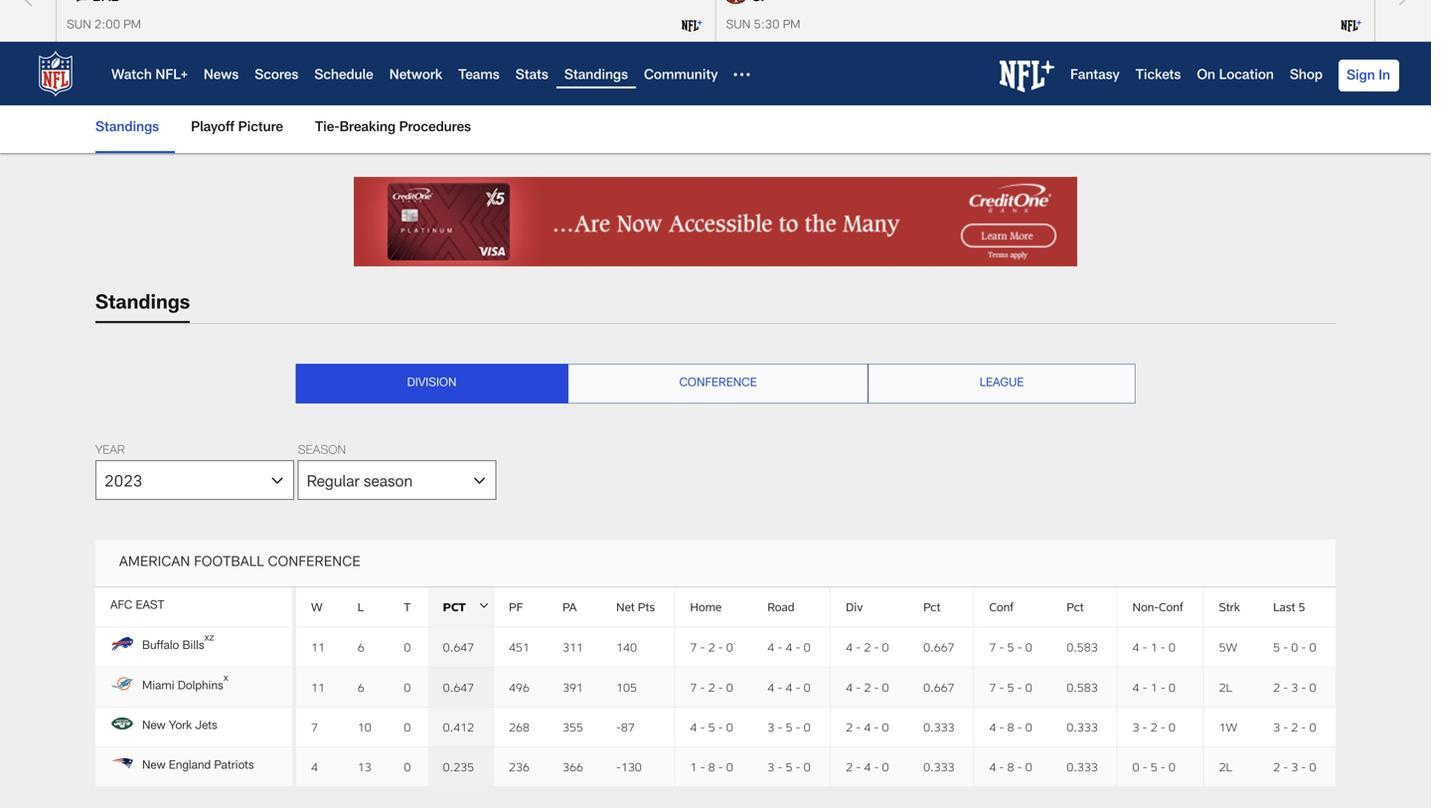 Task type: vqa. For each thing, say whether or not it's contained in the screenshot.
the bottommost the 4 - 1 - 0
yes



Task type: locate. For each thing, give the bounding box(es) containing it.
2 sun from the left
[[726, 20, 750, 32]]

division link
[[296, 364, 568, 403]]

451
[[509, 640, 530, 654]]

on location
[[1197, 69, 1274, 83]]

5w
[[1219, 640, 1238, 654]]

1 0.647 from the top
[[443, 640, 474, 654]]

pm for sun 2:00 pm
[[123, 20, 141, 32]]

new left 'england'
[[142, 760, 166, 772]]

0 vertical spatial 0.667
[[924, 640, 955, 654]]

0 vertical spatial standings
[[564, 69, 628, 83]]

1 vertical spatial 11
[[311, 680, 325, 694]]

div element
[[831, 587, 909, 627]]

0 vertical spatial 2l
[[1219, 680, 1233, 694]]

afc east
[[110, 601, 164, 612]]

1 vertical spatial 0.583
[[1067, 680, 1098, 694]]

x inside buffalo bills x z
[[204, 634, 209, 644]]

3
[[1292, 680, 1298, 694], [768, 720, 775, 734], [1133, 720, 1140, 734], [1273, 720, 1280, 734], [768, 759, 775, 774], [1292, 759, 1298, 774]]

2 0.647 from the top
[[443, 680, 474, 694]]

1 vertical spatial 0.647
[[443, 680, 474, 694]]

conf
[[989, 600, 1014, 614], [1159, 600, 1183, 614]]

1 vertical spatial 3 - 5 - 0
[[768, 759, 811, 774]]

87
[[621, 720, 635, 734]]

0 vertical spatial 6
[[358, 640, 365, 654]]

new york jets
[[142, 721, 217, 733]]

in
[[1379, 70, 1391, 83]]

1 vertical spatial 0.667
[[924, 680, 955, 694]]

4 - 8 - 0 for 0 - 5 - 0
[[989, 759, 1032, 774]]

wins element
[[294, 587, 343, 627]]

new for 4
[[142, 760, 166, 772]]

banner containing watch nfl+
[[0, 42, 1431, 153]]

1 7 - 2 - 0 from the top
[[690, 640, 733, 654]]

2 - 4 - 0
[[846, 720, 889, 734], [846, 759, 889, 774]]

1 6 from the top
[[358, 640, 365, 654]]

sign in button
[[1339, 60, 1400, 91]]

t
[[404, 600, 411, 614]]

0 vertical spatial 4 - 1 - 0
[[1133, 640, 1176, 654]]

nfl+ image
[[1000, 61, 1055, 92]]

1 pct element from the left
[[428, 587, 493, 627]]

1 horizontal spatial sun
[[726, 20, 750, 32]]

1 horizontal spatial pct
[[1067, 600, 1084, 614]]

130
[[621, 759, 642, 774]]

7 - 2 - 0 down home element
[[690, 640, 733, 654]]

1 7 - 5 - 0 from the top
[[989, 640, 1032, 654]]

3 - 2 - 0 right 1w
[[1273, 720, 1317, 734]]

0 vertical spatial 2 - 3 - 0
[[1273, 680, 1317, 694]]

1 horizontal spatial 3 - 2 - 0
[[1273, 720, 1317, 734]]

0.647 for 451
[[443, 640, 474, 654]]

-130
[[616, 759, 642, 774]]

2 7 - 5 - 0 from the top
[[989, 680, 1032, 694]]

1 down 4 - 5 - 0
[[690, 759, 697, 774]]

2 pm from the left
[[783, 20, 800, 32]]

1 vertical spatial 2l
[[1219, 759, 1233, 774]]

0 horizontal spatial pct element
[[428, 587, 493, 627]]

net
[[616, 600, 635, 614]]

x inside miami dolphins x
[[223, 674, 228, 684]]

2 7 - 2 - 0 from the top
[[690, 680, 733, 694]]

fantasy link
[[1071, 69, 1120, 83]]

0.647 down "pct"
[[443, 640, 474, 654]]

0.583 for 2l
[[1067, 680, 1098, 694]]

x for dolphins
[[223, 674, 228, 684]]

x
[[204, 634, 209, 644], [223, 674, 228, 684]]

conf element
[[974, 587, 1052, 627]]

2 2 - 3 - 0 from the top
[[1273, 759, 1317, 774]]

teams link
[[459, 69, 500, 83]]

2 4 - 8 - 0 from the top
[[989, 759, 1032, 774]]

pct element left non-
[[1052, 587, 1117, 627]]

1 vertical spatial 4 - 8 - 0
[[989, 759, 1032, 774]]

105
[[616, 680, 637, 694]]

losses element
[[343, 587, 389, 627]]

pct for third pct element from the left
[[1067, 600, 1084, 614]]

1 horizontal spatial x
[[223, 674, 228, 684]]

268
[[509, 720, 530, 734]]

new
[[142, 721, 166, 733], [142, 760, 166, 772]]

2 3 - 5 - 0 from the top
[[768, 759, 811, 774]]

watch nfl+ link
[[111, 69, 188, 83]]

10
[[358, 720, 371, 734]]

4 - 1 - 0 for 2l
[[1133, 680, 1176, 694]]

0 vertical spatial 4 - 2 - 0
[[846, 640, 889, 654]]

0.667 for 2l
[[924, 680, 955, 694]]

1 vertical spatial 4 - 1 - 0
[[1133, 680, 1176, 694]]

0 vertical spatial 0.647
[[443, 640, 474, 654]]

1 11 from the top
[[311, 640, 325, 654]]

1 4 - 2 - 0 from the top
[[846, 640, 889, 654]]

2l up 1w
[[1219, 680, 1233, 694]]

1 vertical spatial new
[[142, 760, 166, 772]]

stats link
[[516, 69, 549, 83]]

0 vertical spatial 1
[[1151, 640, 1158, 654]]

pf element
[[493, 587, 548, 627]]

0.583 for 5w
[[1067, 640, 1098, 654]]

community link
[[644, 69, 718, 83]]

0 horizontal spatial x
[[204, 634, 209, 644]]

tie-
[[315, 121, 340, 135]]

sun
[[67, 20, 91, 32], [726, 20, 750, 32]]

strk
[[1219, 600, 1240, 614]]

pct right conf element
[[1067, 600, 1084, 614]]

3 - 5 - 0 right 4 - 5 - 0
[[768, 720, 811, 734]]

7 - 2 - 0 for 105
[[690, 680, 733, 694]]

2 6 from the top
[[358, 680, 365, 694]]

1 horizontal spatial conf
[[1159, 600, 1183, 614]]

pf
[[509, 600, 523, 614]]

4 - 2 - 0
[[846, 640, 889, 654], [846, 680, 889, 694]]

2 2l from the top
[[1219, 759, 1233, 774]]

1 horizontal spatial pct element
[[909, 587, 974, 627]]

conf inside conf element
[[989, 600, 1014, 614]]

1 up 0 - 5 - 0
[[1151, 680, 1158, 694]]

3 - 5 - 0 for 4 - 5 - 0
[[768, 720, 811, 734]]

4 - 8 - 0
[[989, 720, 1032, 734], [989, 759, 1032, 774]]

0 horizontal spatial standings link
[[95, 105, 167, 151]]

4 - 1 - 0 up 0 - 5 - 0
[[1133, 680, 1176, 694]]

pm right 5:30
[[783, 20, 800, 32]]

6 up 10
[[358, 680, 365, 694]]

2 - 3 - 0
[[1273, 680, 1317, 694], [1273, 759, 1317, 774]]

0 vertical spatial 11
[[311, 640, 325, 654]]

1 new from the top
[[142, 721, 166, 733]]

2 0.667 from the top
[[924, 680, 955, 694]]

jets
[[195, 721, 217, 733]]

0 vertical spatial 2 - 4 - 0
[[846, 720, 889, 734]]

standings link down watch on the left top
[[95, 105, 167, 151]]

0 vertical spatial 0.583
[[1067, 640, 1098, 654]]

0.667
[[924, 640, 955, 654], [924, 680, 955, 694]]

7 - 2 - 0 for 140
[[690, 640, 733, 654]]

2 pct from the left
[[1067, 600, 1084, 614]]

2l for 0 - 5 - 0
[[1219, 759, 1233, 774]]

1 for 2l
[[1151, 680, 1158, 694]]

pct element right div
[[909, 587, 974, 627]]

0.333
[[924, 720, 955, 734], [1067, 720, 1098, 734], [924, 759, 955, 774], [1067, 759, 1098, 774]]

conference link
[[569, 364, 868, 403]]

1 vertical spatial 1
[[1151, 680, 1158, 694]]

banner
[[0, 42, 1431, 153]]

3 - 5 - 0 right 1 - 8 - 0
[[768, 759, 811, 774]]

1 2 - 4 - 0 from the top
[[846, 720, 889, 734]]

7 - 2 - 0
[[690, 640, 733, 654], [690, 680, 733, 694]]

breaking
[[340, 121, 396, 135]]

1 4 - 4 - 0 from the top
[[768, 640, 811, 654]]

1 vertical spatial standings link
[[95, 105, 167, 151]]

4 - 1 - 0 down the non-conf element at the bottom right of the page
[[1133, 640, 1176, 654]]

7 - 2 - 0 up 4 - 5 - 0
[[690, 680, 733, 694]]

1
[[1151, 640, 1158, 654], [1151, 680, 1158, 694], [690, 759, 697, 774]]

2
[[708, 640, 715, 654], [864, 640, 871, 654], [708, 680, 715, 694], [864, 680, 871, 694], [1273, 680, 1280, 694], [846, 720, 853, 734], [1151, 720, 1158, 734], [1292, 720, 1298, 734], [846, 759, 853, 774], [1273, 759, 1280, 774]]

2 4 - 2 - 0 from the top
[[846, 680, 889, 694]]

0 horizontal spatial sun
[[67, 20, 91, 32]]

0 vertical spatial 7 - 2 - 0
[[690, 640, 733, 654]]

5:30
[[754, 20, 780, 32]]

0 vertical spatial x
[[204, 634, 209, 644]]

1 vertical spatial 6
[[358, 680, 365, 694]]

2 4 - 1 - 0 from the top
[[1133, 680, 1176, 694]]

8
[[1007, 720, 1014, 734], [708, 759, 715, 774], [1007, 759, 1014, 774]]

6 down losses element
[[358, 640, 365, 654]]

2 conf from the left
[[1159, 600, 1183, 614]]

3 - 2 - 0 up 0 - 5 - 0
[[1133, 720, 1176, 734]]

buffalo
[[142, 641, 179, 653]]

league
[[980, 378, 1024, 390]]

0.235
[[443, 759, 474, 774]]

0.647 up 0.412
[[443, 680, 474, 694]]

4 - 4 - 0
[[768, 640, 811, 654], [768, 680, 811, 694]]

4 - 1 - 0
[[1133, 640, 1176, 654], [1133, 680, 1176, 694]]

0
[[404, 640, 411, 654], [726, 640, 733, 654], [804, 640, 811, 654], [882, 640, 889, 654], [1026, 640, 1032, 654], [1169, 640, 1176, 654], [1292, 640, 1298, 654], [1310, 640, 1317, 654], [404, 680, 411, 694], [726, 680, 733, 694], [804, 680, 811, 694], [882, 680, 889, 694], [1026, 680, 1032, 694], [1169, 680, 1176, 694], [1310, 680, 1317, 694], [404, 720, 411, 734], [726, 720, 733, 734], [804, 720, 811, 734], [882, 720, 889, 734], [1026, 720, 1032, 734], [1169, 720, 1176, 734], [1310, 720, 1317, 734], [404, 759, 411, 774], [726, 759, 733, 774], [804, 759, 811, 774], [882, 759, 889, 774], [1026, 759, 1032, 774], [1133, 759, 1140, 774], [1169, 759, 1176, 774], [1310, 759, 1317, 774]]

1 vertical spatial 4 - 4 - 0
[[768, 680, 811, 694]]

2 new from the top
[[142, 760, 166, 772]]

1 4 - 8 - 0 from the top
[[989, 720, 1032, 734]]

0 vertical spatial standings link
[[564, 69, 628, 83]]

0 horizontal spatial pm
[[123, 20, 141, 32]]

2 4 - 4 - 0 from the top
[[768, 680, 811, 694]]

new left york
[[142, 721, 166, 733]]

1 3 - 5 - 0 from the top
[[768, 720, 811, 734]]

sun down bal ravens image
[[67, 20, 91, 32]]

standings link right stats
[[564, 69, 628, 83]]

0 vertical spatial 4 - 8 - 0
[[989, 720, 1032, 734]]

5
[[1299, 600, 1306, 614], [1007, 640, 1014, 654], [1273, 640, 1280, 654], [1007, 680, 1014, 694], [708, 720, 715, 734], [786, 720, 793, 734], [786, 759, 793, 774], [1151, 759, 1158, 774]]

0 vertical spatial 4 - 4 - 0
[[768, 640, 811, 654]]

11 for 451
[[311, 640, 325, 654]]

division name element
[[95, 587, 294, 627]]

2 0.583 from the top
[[1067, 680, 1098, 694]]

american
[[119, 556, 190, 570]]

2l
[[1219, 680, 1233, 694], [1219, 759, 1233, 774]]

1 vertical spatial 4 - 2 - 0
[[846, 680, 889, 694]]

1 conf from the left
[[989, 600, 1014, 614]]

7 - 5 - 0
[[989, 640, 1032, 654], [989, 680, 1032, 694]]

4 - 1 - 0 for 5w
[[1133, 640, 1176, 654]]

1 0.583 from the top
[[1067, 640, 1098, 654]]

1 pct from the left
[[924, 600, 941, 614]]

0 vertical spatial new
[[142, 721, 166, 733]]

dolphins
[[178, 681, 223, 693]]

366
[[563, 759, 583, 774]]

nfl shield image
[[32, 50, 80, 97]]

0 vertical spatial 7 - 5 - 0
[[989, 640, 1032, 654]]

0 horizontal spatial pct
[[924, 600, 941, 614]]

2 pct element from the left
[[909, 587, 974, 627]]

tickets
[[1136, 69, 1181, 83]]

pm right 2:00
[[123, 20, 141, 32]]

pct
[[924, 600, 941, 614], [1067, 600, 1084, 614]]

1 down the non-conf element at the bottom right of the page
[[1151, 640, 1158, 654]]

6
[[358, 640, 365, 654], [358, 680, 365, 694]]

1 pm from the left
[[123, 20, 141, 32]]

0 horizontal spatial conf
[[989, 600, 1014, 614]]

fantasy
[[1071, 69, 1120, 83]]

3 - 5 - 0
[[768, 720, 811, 734], [768, 759, 811, 774]]

1 4 - 1 - 0 from the top
[[1133, 640, 1176, 654]]

1 vertical spatial 2 - 4 - 0
[[846, 759, 889, 774]]

2 11 from the top
[[311, 680, 325, 694]]

2l down 1w
[[1219, 759, 1233, 774]]

1 vertical spatial 7 - 5 - 0
[[989, 680, 1032, 694]]

dots image
[[734, 67, 750, 83]]

sun down the sf 49ers image
[[726, 20, 750, 32]]

1 horizontal spatial pm
[[783, 20, 800, 32]]

3 - 2 - 0
[[1133, 720, 1176, 734], [1273, 720, 1317, 734]]

2l for 4 - 1 - 0
[[1219, 680, 1233, 694]]

1 vertical spatial 7 - 2 - 0
[[690, 680, 733, 694]]

pct right div element
[[924, 600, 941, 614]]

advertisement element
[[354, 177, 1078, 266]]

1 0.667 from the top
[[924, 640, 955, 654]]

1 2l from the top
[[1219, 680, 1233, 694]]

new england patriots
[[142, 760, 254, 772]]

1 vertical spatial 2 - 3 - 0
[[1273, 759, 1317, 774]]

0.583
[[1067, 640, 1098, 654], [1067, 680, 1098, 694]]

1 2 - 3 - 0 from the top
[[1273, 680, 1317, 694]]

nfl plus image
[[1340, 15, 1363, 37]]

0 horizontal spatial 3 - 2 - 0
[[1133, 720, 1176, 734]]

0 vertical spatial 3 - 5 - 0
[[768, 720, 811, 734]]

4 - 5 - 0
[[690, 720, 733, 734]]

strk element
[[1204, 587, 1259, 627]]

pct element
[[428, 587, 493, 627], [909, 587, 974, 627], [1052, 587, 1117, 627]]

pct element right t
[[428, 587, 493, 627]]

1 vertical spatial x
[[223, 674, 228, 684]]

2 vertical spatial 1
[[690, 759, 697, 774]]

l
[[358, 600, 364, 614]]

2 2 - 4 - 0 from the top
[[846, 759, 889, 774]]

2 vertical spatial standings
[[95, 294, 190, 314]]

2 - 3 - 0 for 0 - 5 - 0
[[1273, 759, 1317, 774]]

7 - 5 - 0 for 2l
[[989, 680, 1032, 694]]

2 horizontal spatial pct element
[[1052, 587, 1117, 627]]

1 sun from the left
[[67, 20, 91, 32]]

3 pct element from the left
[[1052, 587, 1117, 627]]

home element
[[675, 587, 753, 627]]



Task type: describe. For each thing, give the bounding box(es) containing it.
year
[[95, 445, 125, 457]]

sign
[[1347, 70, 1375, 83]]

playoff
[[191, 121, 235, 135]]

pa
[[563, 600, 577, 614]]

1w
[[1219, 720, 1238, 734]]

scores link
[[255, 69, 299, 83]]

down image
[[480, 604, 488, 611]]

5 - 0 - 0
[[1273, 640, 1317, 654]]

news link
[[204, 69, 239, 83]]

net pts
[[616, 600, 655, 614]]

2 - 3 - 0 for 4 - 1 - 0
[[1273, 680, 1317, 694]]

new england patriots link
[[110, 752, 277, 782]]

311
[[563, 640, 583, 654]]

york
[[169, 721, 192, 733]]

pct element containing pct
[[428, 587, 493, 627]]

new for 7
[[142, 721, 166, 733]]

4 - 4 - 0 for 105
[[768, 680, 811, 694]]

sun for sun 2:00 pm
[[67, 20, 91, 32]]

x for bills
[[204, 634, 209, 644]]

0.667 for 5w
[[924, 640, 955, 654]]

new york jets link
[[110, 712, 277, 742]]

non-conf
[[1133, 600, 1183, 614]]

13
[[358, 759, 371, 774]]

sun for sun 5:30 pm
[[726, 20, 750, 32]]

tie-breaking procedures link
[[307, 105, 479, 151]]

2 - 4 - 0 for 4 - 5 - 0
[[846, 720, 889, 734]]

watch nfl+
[[111, 69, 188, 83]]

network
[[389, 69, 443, 83]]

home
[[690, 600, 722, 614]]

afc
[[110, 601, 133, 612]]

1 - 8 - 0
[[690, 759, 733, 774]]

sun 2:00 pm
[[67, 20, 141, 32]]

0.647 for 496
[[443, 680, 474, 694]]

non-
[[1133, 600, 1159, 614]]

on
[[1197, 69, 1216, 83]]

7 - 5 - 0 for 5w
[[989, 640, 1032, 654]]

american football conference
[[119, 556, 361, 570]]

496
[[509, 680, 530, 694]]

-87
[[616, 720, 635, 734]]

last 5 element
[[1259, 587, 1336, 627]]

2 - 4 - 0 for 1 - 8 - 0
[[846, 759, 889, 774]]

sign in
[[1347, 70, 1391, 83]]

4 - 8 - 0 for 3 - 2 - 0
[[989, 720, 1032, 734]]

the page will reload on selection element
[[95, 443, 497, 500]]

procedures
[[399, 121, 471, 135]]

div
[[846, 600, 863, 614]]

season
[[298, 445, 346, 457]]

11 for 496
[[311, 680, 325, 694]]

shop link
[[1290, 69, 1323, 83]]

last 5
[[1273, 600, 1306, 614]]

tickets link
[[1136, 69, 1181, 83]]

pa element
[[548, 587, 601, 627]]

bal ravens image
[[65, 0, 88, 9]]

140
[[616, 640, 637, 654]]

3 - 5 - 0 for 1 - 8 - 0
[[768, 759, 811, 774]]

football
[[194, 556, 264, 570]]

8 for 4 - 5 - 0
[[1007, 720, 1014, 734]]

6 for 496
[[358, 680, 365, 694]]

tie-breaking procedures
[[315, 121, 471, 135]]

4 - 2 - 0 for 140
[[846, 640, 889, 654]]

sf 49ers image
[[724, 0, 748, 9]]

miami dolphins x
[[142, 674, 228, 693]]

schedule link
[[314, 69, 374, 83]]

community
[[644, 69, 718, 83]]

conference
[[268, 556, 361, 570]]

ties element
[[389, 587, 428, 627]]

391
[[563, 680, 583, 694]]

road element
[[753, 587, 831, 627]]

nfl plus image
[[681, 15, 703, 37]]

miami
[[142, 681, 175, 693]]

net pts element
[[601, 587, 675, 627]]

sun 5:30 pm
[[726, 20, 800, 32]]

england
[[169, 760, 211, 772]]

patriots
[[214, 760, 254, 772]]

1 horizontal spatial standings link
[[564, 69, 628, 83]]

picture
[[238, 121, 283, 135]]

0.412
[[443, 720, 474, 734]]

on location link
[[1197, 69, 1274, 83]]

conference
[[679, 378, 757, 390]]

shop
[[1290, 69, 1323, 83]]

nfl+
[[155, 69, 188, 83]]

6 for 451
[[358, 640, 365, 654]]

w
[[311, 600, 323, 614]]

0 - 5 - 0
[[1133, 759, 1176, 774]]

pct for 2nd pct element from the left
[[924, 600, 941, 614]]

4 - 2 - 0 for 105
[[846, 680, 889, 694]]

division
[[407, 378, 457, 390]]

network link
[[389, 69, 443, 83]]

last
[[1273, 600, 1296, 614]]

page main content main content
[[0, 290, 1431, 808]]

standings inside page main content main content
[[95, 294, 190, 314]]

pm for sun 5:30 pm
[[783, 20, 800, 32]]

teams
[[459, 69, 500, 83]]

road
[[768, 600, 795, 614]]

355
[[563, 720, 583, 734]]

right score strip button image
[[1381, 0, 1426, 42]]

buffalo bills x z
[[142, 634, 214, 653]]

1 vertical spatial standings
[[95, 121, 159, 135]]

2 3 - 2 - 0 from the left
[[1273, 720, 1317, 734]]

4 - 4 - 0 for 140
[[768, 640, 811, 654]]

1 3 - 2 - 0 from the left
[[1133, 720, 1176, 734]]

watch
[[111, 69, 152, 83]]

scores
[[255, 69, 299, 83]]

8 for 1 - 8 - 0
[[1007, 759, 1014, 774]]

news
[[204, 69, 239, 83]]

1 for 5w
[[1151, 640, 1158, 654]]

east
[[136, 601, 164, 612]]

non-conf element
[[1117, 587, 1204, 627]]

stats
[[516, 69, 549, 83]]

location
[[1219, 69, 1274, 83]]

conf inside the non-conf element
[[1159, 600, 1183, 614]]

2:00
[[94, 20, 120, 32]]

pct
[[443, 600, 466, 614]]



